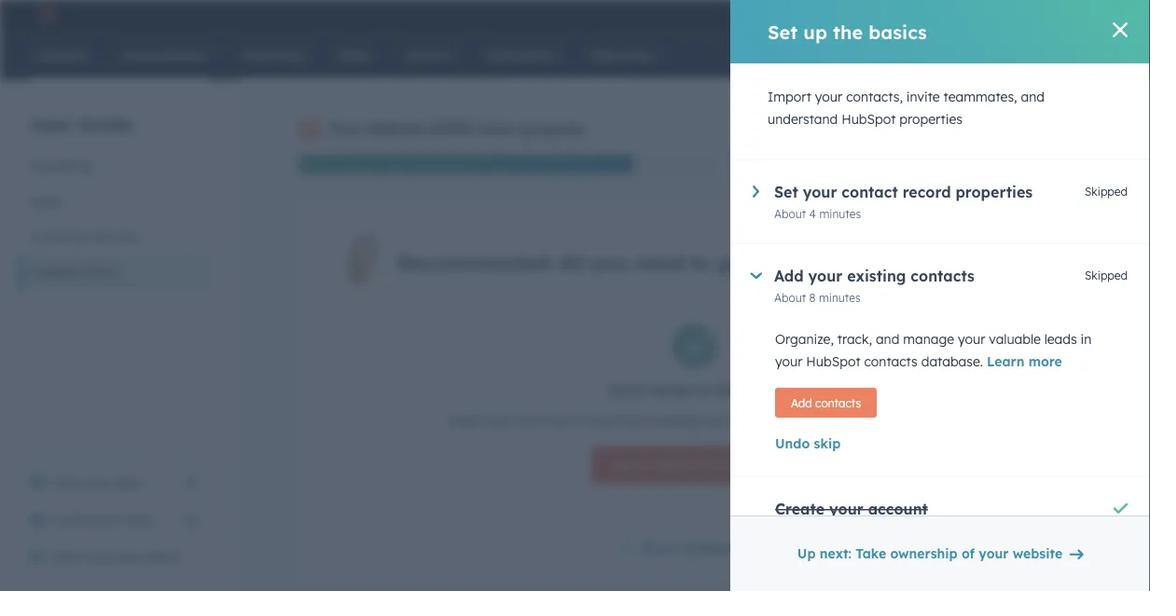 Task type: describe. For each thing, give the bounding box(es) containing it.
website for next:
[[651, 457, 701, 474]]

set up the basics
[[768, 20, 928, 43]]

your up the "database." on the bottom right of the page
[[959, 331, 986, 348]]

user guide
[[30, 112, 133, 136]]

your website (cms) tools progress progress bar
[[298, 155, 634, 174]]

help image
[[919, 8, 936, 25]]

link opens in a new window image
[[185, 472, 198, 495]]

your down organize,
[[776, 354, 803, 370]]

calling icon button
[[833, 3, 865, 27]]

marketplaces image
[[880, 8, 897, 25]]

up next: take ownership of your website
[[798, 546, 1063, 562]]

next: website (cms) tools
[[615, 457, 775, 474]]

settings image
[[950, 8, 967, 25]]

self made menu
[[804, 0, 1128, 30]]

caret image for add
[[751, 273, 763, 279]]

about inside set your contact record properties about 4 minutes
[[775, 207, 807, 221]]

recommended:
[[397, 250, 553, 275]]

website (cms) button
[[19, 255, 209, 290]]

1 horizontal spatial website
[[816, 412, 863, 429]]

more
[[1029, 354, 1063, 370]]

your right the of
[[979, 546, 1009, 562]]

view your plan
[[52, 475, 143, 491]]

Search HubSpot search field
[[889, 39, 1117, 71]]

set your contact record properties about 4 minutes
[[775, 183, 1033, 221]]

manage inside organize, track, and manage your valuable leads in your hubspot contacts database.
[[904, 331, 955, 348]]

set
[[672, 383, 692, 399]]

self made
[[1041, 7, 1099, 22]]

0 horizontal spatial the
[[716, 383, 737, 399]]

(cms) left the tools.
[[867, 412, 904, 429]]

guide
[[78, 112, 133, 136]]

your inside add your existing contacts about 8 minutes
[[809, 267, 843, 286]]

notifications button
[[974, 0, 1006, 30]]

record
[[903, 183, 952, 202]]

the inside set up the basics dialog
[[834, 20, 863, 43]]

team
[[123, 512, 155, 529]]

sales button
[[19, 184, 209, 219]]

take
[[856, 546, 887, 562]]

completed
[[680, 540, 749, 557]]

help button
[[912, 0, 943, 30]]

started
[[756, 250, 829, 275]]

marketing
[[30, 158, 92, 174]]

your up 'next:'
[[830, 500, 864, 519]]

self
[[1041, 7, 1063, 22]]

and for great job! continue to build and manage your website with website (cms) tools.
[[623, 412, 646, 429]]

organize,
[[776, 331, 834, 348]]

website (cms)
[[30, 264, 120, 280]]

you're
[[608, 383, 648, 399]]

tools.
[[907, 412, 940, 429]]

continue
[[514, 412, 569, 429]]

close image
[[1113, 22, 1128, 37]]

add for your
[[775, 267, 804, 286]]

customer
[[30, 229, 89, 245]]

your
[[328, 119, 362, 138]]

hubspot image
[[34, 4, 56, 26]]

create your account
[[776, 500, 929, 519]]

hubspot link
[[22, 4, 70, 26]]

set for set your contact record properties about 4 minutes
[[775, 183, 799, 202]]

learn
[[987, 354, 1025, 370]]

search image
[[1112, 49, 1125, 62]]

45%
[[1059, 155, 1092, 174]]

invite
[[907, 89, 940, 105]]

invite
[[52, 512, 88, 529]]

get
[[717, 250, 750, 275]]

all
[[559, 250, 585, 275]]

existing
[[848, 267, 907, 286]]

your inside set your contact record properties about 4 minutes
[[803, 183, 838, 202]]

up
[[798, 546, 816, 562]]

add for contacts
[[791, 396, 813, 410]]

made
[[1066, 7, 1099, 22]]

recommended: all you need to get started
[[397, 250, 829, 275]]

plan
[[117, 475, 143, 491]]

add contacts button
[[776, 388, 877, 418]]

with
[[787, 412, 812, 429]]

next:
[[820, 546, 852, 562]]

skipped for add your existing contacts
[[1085, 269, 1128, 283]]

1 vertical spatial manage
[[650, 412, 701, 429]]

show completed (1)
[[641, 540, 770, 557]]

start overview demo link
[[19, 539, 209, 577]]

0 horizontal spatial basics
[[741, 383, 782, 399]]

your website (cms) tools progress
[[328, 119, 585, 138]]

set up the basics dialog
[[731, 0, 1151, 592]]

view your plan link
[[19, 465, 209, 502]]

next: website (cms) tools button
[[592, 447, 798, 484]]

link opens in a new window image
[[185, 477, 198, 490]]

notifications image
[[982, 8, 998, 25]]

customer service
[[30, 229, 139, 245]]

8
[[810, 291, 816, 305]]

website for your
[[367, 119, 426, 138]]

undo skip button
[[776, 433, 1106, 455]]

all
[[652, 383, 668, 399]]

self made button
[[1010, 0, 1127, 30]]

contacts,
[[847, 89, 903, 105]]

up next: take ownership of your website button
[[786, 536, 1096, 573]]

user
[[30, 112, 72, 136]]

valuable
[[990, 331, 1041, 348]]

settings link
[[947, 5, 970, 25]]

user guide views element
[[19, 80, 209, 290]]

teammates,
[[944, 89, 1018, 105]]

track,
[[838, 331, 873, 348]]

need
[[634, 250, 684, 275]]

view
[[52, 475, 82, 491]]

great job! continue to build and manage your website with website (cms) tools.
[[449, 412, 940, 429]]

on
[[696, 383, 712, 399]]



Task type: vqa. For each thing, say whether or not it's contained in the screenshot.
manage
yes



Task type: locate. For each thing, give the bounding box(es) containing it.
in
[[1081, 331, 1092, 348]]

(cms) down customer service button
[[83, 264, 120, 280]]

2 vertical spatial website
[[651, 457, 701, 474]]

(cms) up your website (cms) tools progress progress bar
[[431, 119, 475, 138]]

2 horizontal spatial and
[[1022, 89, 1045, 105]]

minutes
[[820, 207, 862, 221], [819, 291, 861, 305]]

contacts inside button
[[816, 396, 862, 410]]

0 vertical spatial minutes
[[820, 207, 862, 221]]

(1)
[[753, 540, 770, 557]]

0 horizontal spatial website
[[30, 264, 79, 280]]

2 vertical spatial and
[[623, 412, 646, 429]]

demo
[[146, 550, 181, 566]]

upgrade link
[[806, 5, 829, 25]]

up
[[804, 20, 828, 43]]

1 vertical spatial and
[[876, 331, 900, 348]]

import your contacts, invite teammates, and understand hubspot properties
[[768, 89, 1045, 127]]

website
[[736, 412, 783, 429], [816, 412, 863, 429], [1013, 546, 1063, 562]]

add contacts
[[791, 396, 862, 410]]

and right the track,
[[876, 331, 900, 348]]

0 vertical spatial tools
[[479, 119, 516, 138]]

undo
[[776, 436, 810, 452]]

set left up
[[768, 20, 798, 43]]

basics inside dialog
[[869, 20, 928, 43]]

hubspot inside 'import your contacts, invite teammates, and understand hubspot properties'
[[842, 111, 896, 127]]

website right next:
[[651, 457, 701, 474]]

(cms)
[[431, 119, 475, 138], [83, 264, 120, 280], [867, 412, 904, 429], [704, 457, 741, 474]]

1 vertical spatial set
[[775, 183, 799, 202]]

1 vertical spatial tools
[[745, 457, 775, 474]]

1 vertical spatial to
[[572, 412, 585, 429]]

website inside "button"
[[30, 264, 79, 280]]

1 vertical spatial skipped
[[1085, 269, 1128, 283]]

properties inside set your contact record properties about 4 minutes
[[956, 183, 1033, 202]]

0 horizontal spatial website
[[736, 412, 783, 429]]

ownership
[[891, 546, 958, 562]]

account
[[869, 500, 929, 519]]

minutes inside add your existing contacts about 8 minutes
[[819, 291, 861, 305]]

undo skip
[[776, 436, 841, 452]]

1 horizontal spatial basics
[[869, 20, 928, 43]]

1 vertical spatial website
[[30, 264, 79, 280]]

calling icon image
[[841, 7, 857, 24]]

0 vertical spatial manage
[[904, 331, 955, 348]]

next:
[[615, 457, 648, 474]]

skipped for set your contact record properties
[[1085, 185, 1128, 199]]

tools for next: website (cms) tools
[[745, 457, 775, 474]]

about inside add your existing contacts about 8 minutes
[[775, 291, 807, 305]]

1 vertical spatial hubspot
[[807, 354, 861, 370]]

of
[[962, 546, 975, 562]]

0 vertical spatial to
[[690, 250, 711, 275]]

manage
[[904, 331, 955, 348], [650, 412, 701, 429]]

build
[[589, 412, 619, 429]]

and down you're
[[623, 412, 646, 429]]

contacts right existing at the right of the page
[[911, 267, 975, 286]]

1 vertical spatial the
[[716, 383, 737, 399]]

upgrade image
[[809, 8, 826, 25]]

invite your team
[[52, 512, 155, 529]]

caret image for set
[[753, 186, 760, 198]]

1 vertical spatial caret image
[[751, 273, 763, 279]]

set
[[768, 20, 798, 43], [775, 183, 799, 202]]

you're all set on the basics
[[608, 383, 782, 399]]

1 horizontal spatial manage
[[904, 331, 955, 348]]

learn more button
[[987, 351, 1063, 373]]

learn more
[[987, 354, 1063, 370]]

1 about from the top
[[775, 207, 807, 221]]

website down add contacts at right
[[816, 412, 863, 429]]

add inside add your existing contacts about 8 minutes
[[775, 267, 804, 286]]

0 vertical spatial the
[[834, 20, 863, 43]]

understand
[[768, 111, 838, 127]]

0 vertical spatial caret image
[[753, 186, 760, 198]]

contacts up skip
[[816, 396, 862, 410]]

your left team
[[92, 512, 119, 529]]

invite your team button
[[19, 502, 209, 539]]

about left 8
[[775, 291, 807, 305]]

your
[[816, 89, 843, 105], [803, 183, 838, 202], [809, 267, 843, 286], [959, 331, 986, 348], [776, 354, 803, 370], [705, 412, 732, 429], [85, 475, 113, 491], [830, 500, 864, 519], [92, 512, 119, 529], [979, 546, 1009, 562]]

2 horizontal spatial website
[[651, 457, 701, 474]]

1 horizontal spatial tools
[[745, 457, 775, 474]]

2 vertical spatial contacts
[[816, 396, 862, 410]]

search button
[[1102, 39, 1134, 71]]

job!
[[488, 412, 510, 429]]

set inside set your contact record properties about 4 minutes
[[775, 183, 799, 202]]

skipped
[[1085, 185, 1128, 199], [1085, 269, 1128, 283]]

1 vertical spatial minutes
[[819, 291, 861, 305]]

manage down set on the right bottom of the page
[[650, 412, 701, 429]]

skip
[[814, 436, 841, 452]]

website inside button
[[1013, 546, 1063, 562]]

great
[[449, 412, 484, 429]]

(cms) inside website (cms) "button"
[[83, 264, 120, 280]]

1 skipped from the top
[[1085, 185, 1128, 199]]

tools
[[479, 119, 516, 138], [745, 457, 775, 474]]

contact
[[842, 183, 899, 202]]

0 vertical spatial website
[[367, 119, 426, 138]]

(cms) inside next: website (cms) tools button
[[704, 457, 741, 474]]

hubspot down the contacts,
[[842, 111, 896, 127]]

ruby anderson image
[[1021, 7, 1038, 23]]

1 vertical spatial properties
[[956, 183, 1033, 202]]

the right on
[[716, 383, 737, 399]]

0 vertical spatial and
[[1022, 89, 1045, 105]]

1 horizontal spatial and
[[876, 331, 900, 348]]

properties
[[900, 111, 963, 127], [956, 183, 1033, 202]]

hubspot down the track,
[[807, 354, 861, 370]]

0 vertical spatial about
[[775, 207, 807, 221]]

the right up
[[834, 20, 863, 43]]

1 vertical spatial about
[[775, 291, 807, 305]]

0 vertical spatial basics
[[869, 20, 928, 43]]

show
[[641, 540, 676, 557]]

contacts
[[911, 267, 975, 286], [865, 354, 918, 370], [816, 396, 862, 410]]

add up with
[[791, 396, 813, 410]]

0 vertical spatial hubspot
[[842, 111, 896, 127]]

caret image right get
[[751, 273, 763, 279]]

and for import your contacts, invite teammates, and understand hubspot properties
[[1022, 89, 1045, 105]]

service
[[93, 229, 139, 245]]

1 horizontal spatial website
[[367, 119, 426, 138]]

2 about from the top
[[775, 291, 807, 305]]

start overview demo
[[52, 550, 181, 566]]

0 horizontal spatial manage
[[650, 412, 701, 429]]

manage up the "database." on the bottom right of the page
[[904, 331, 955, 348]]

properties inside 'import your contacts, invite teammates, and understand hubspot properties'
[[900, 111, 963, 127]]

tools inside button
[[745, 457, 775, 474]]

basics
[[869, 20, 928, 43], [741, 383, 782, 399]]

organize, track, and manage your valuable leads in your hubspot contacts database.
[[776, 331, 1092, 370]]

1 vertical spatial add
[[791, 396, 813, 410]]

create
[[776, 500, 825, 519]]

2 horizontal spatial website
[[1013, 546, 1063, 562]]

caret image up "started"
[[753, 186, 760, 198]]

your left plan
[[85, 475, 113, 491]]

0 vertical spatial properties
[[900, 111, 963, 127]]

minutes right 8
[[819, 291, 861, 305]]

0 vertical spatial skipped
[[1085, 185, 1128, 199]]

skipped down 45%
[[1085, 185, 1128, 199]]

4
[[810, 207, 817, 221]]

0 horizontal spatial and
[[623, 412, 646, 429]]

website inside button
[[651, 457, 701, 474]]

you
[[591, 250, 628, 275]]

your up understand
[[816, 89, 843, 105]]

your up 4
[[803, 183, 838, 202]]

0 vertical spatial contacts
[[911, 267, 975, 286]]

set for set up the basics
[[768, 20, 798, 43]]

contacts inside add your existing contacts about 8 minutes
[[911, 267, 975, 286]]

tools for your website (cms) tools progress
[[479, 119, 516, 138]]

add inside button
[[791, 396, 813, 410]]

add your existing contacts about 8 minutes
[[775, 267, 975, 305]]

minutes inside set your contact record properties about 4 minutes
[[820, 207, 862, 221]]

marketplaces button
[[869, 0, 908, 30]]

1 vertical spatial basics
[[741, 383, 782, 399]]

website down customer
[[30, 264, 79, 280]]

1 horizontal spatial to
[[690, 250, 711, 275]]

and
[[1022, 89, 1045, 105], [876, 331, 900, 348], [623, 412, 646, 429]]

leads
[[1045, 331, 1078, 348]]

0 horizontal spatial tools
[[479, 119, 516, 138]]

website right "your"
[[367, 119, 426, 138]]

overview
[[87, 550, 142, 566]]

add right get
[[775, 267, 804, 286]]

your down on
[[705, 412, 732, 429]]

to left get
[[690, 250, 711, 275]]

0 vertical spatial set
[[768, 20, 798, 43]]

2 skipped from the top
[[1085, 269, 1128, 283]]

contacts down the track,
[[865, 354, 918, 370]]

properties down invite
[[900, 111, 963, 127]]

your inside 'import your contacts, invite teammates, and understand hubspot properties'
[[816, 89, 843, 105]]

set up "started"
[[775, 183, 799, 202]]

database.
[[922, 354, 984, 370]]

and inside organize, track, and manage your valuable leads in your hubspot contacts database.
[[876, 331, 900, 348]]

the
[[834, 20, 863, 43], [716, 383, 737, 399]]

marketing button
[[19, 148, 209, 184]]

1 vertical spatial contacts
[[865, 354, 918, 370]]

properties right record
[[956, 183, 1033, 202]]

website right the of
[[1013, 546, 1063, 562]]

minutes right 4
[[820, 207, 862, 221]]

website left with
[[736, 412, 783, 429]]

and inside 'import your contacts, invite teammates, and understand hubspot properties'
[[1022, 89, 1045, 105]]

hubspot inside organize, track, and manage your valuable leads in your hubspot contacts database.
[[807, 354, 861, 370]]

customer service button
[[19, 219, 209, 255]]

contacts inside organize, track, and manage your valuable leads in your hubspot contacts database.
[[865, 354, 918, 370]]

caret image
[[753, 186, 760, 198], [751, 273, 763, 279]]

skipped up "in"
[[1085, 269, 1128, 283]]

(cms) down great job! continue to build and manage your website with website (cms) tools.
[[704, 457, 741, 474]]

sales
[[30, 193, 62, 210]]

0 horizontal spatial to
[[572, 412, 585, 429]]

about left 4
[[775, 207, 807, 221]]

to left the build
[[572, 412, 585, 429]]

progress
[[520, 119, 585, 138]]

your up 8
[[809, 267, 843, 286]]

1 horizontal spatial the
[[834, 20, 863, 43]]

0 vertical spatial add
[[775, 267, 804, 286]]

add
[[775, 267, 804, 286], [791, 396, 813, 410]]

and down search hubspot search box
[[1022, 89, 1045, 105]]



